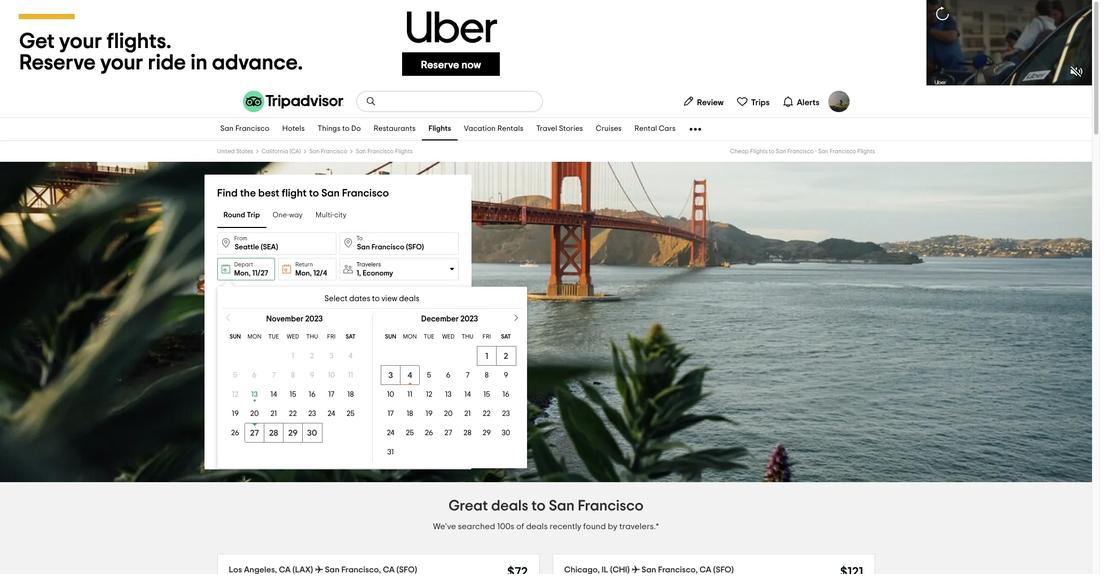 Task type: vqa. For each thing, say whether or not it's contained in the screenshot.
the right 2023
yes



Task type: describe. For each thing, give the bounding box(es) containing it.
sat dec 30 2023 cell
[[496, 424, 516, 443]]

to for cheap flights to san francisco - san francisco flights
[[769, 148, 775, 154]]

27 for mon nov 27 2023 cell
[[250, 429, 259, 437]]

mon, for mon, 11/27
[[234, 270, 251, 277]]

san right -
[[818, 148, 829, 154]]

restaurants link
[[367, 118, 422, 140]]

sat dec 16 2023 cell
[[496, 385, 516, 404]]

2023 for 4
[[461, 315, 478, 323]]

hotels
[[282, 125, 305, 133]]

12/4
[[313, 270, 327, 277]]

san up united
[[220, 125, 234, 133]]

3 for fri nov 03 2023 cell
[[329, 353, 333, 360]]

1 inside "travelers 1 , economy"
[[357, 269, 359, 277]]

cheap
[[730, 148, 749, 154]]

mon nov 06 2023 cell
[[245, 366, 264, 385]]

29 for the "fri dec 29 2023" cell at the bottom left
[[483, 429, 491, 437]]

thu nov 23 2023 cell
[[303, 404, 322, 424]]

things
[[318, 125, 341, 133]]

sat dec 02 2023 cell
[[496, 347, 516, 366]]

11 for sat nov 11 2023 cell
[[348, 372, 353, 379]]

alerts
[[797, 98, 820, 107]]

thu nov 16 2023 cell
[[303, 385, 322, 404]]

best
[[258, 188, 279, 199]]

fri for 4
[[483, 334, 491, 340]]

flight
[[282, 188, 307, 199]]

mon dec 11 2023 cell
[[400, 385, 420, 404]]

mon dec 04 2023 cell
[[400, 366, 420, 385]]

stories
[[559, 125, 583, 133]]

thu dec 28 2023 cell
[[458, 424, 477, 443]]

mon nov 27 2023 cell
[[245, 424, 264, 443]]

do
[[351, 125, 361, 133]]

sun dec 10 2023 cell
[[381, 385, 400, 404]]

wed dec 06 2023 cell
[[439, 366, 458, 385]]

to right 'flight'
[[309, 188, 319, 199]]

fri dec 15 2023 cell
[[477, 385, 496, 404]]

hotels link
[[276, 118, 311, 140]]

flights left vacation
[[429, 125, 451, 133]]

vacation rentals link
[[458, 118, 530, 140]]

thu dec 07 2023 cell
[[458, 366, 477, 385]]

san down do
[[356, 148, 366, 154]]

city or airport text field for to
[[339, 232, 459, 255]]

mon dec 25 2023 cell
[[400, 424, 420, 443]]

30 for sat dec 30 2023 cell
[[502, 429, 510, 437]]

row containing 10
[[381, 385, 516, 404]]

mon for 4
[[403, 334, 417, 340]]

flights50off
[[353, 342, 399, 351]]

(in
[[269, 323, 277, 330]]

7 for thu dec 07 2023 cell
[[466, 372, 470, 379]]

economy
[[363, 269, 393, 277]]

22 for wed nov 22 2023 cell
[[289, 410, 297, 418]]

thu for 4
[[462, 334, 474, 340]]

11 for mon dec 11 2023 cell in the left of the page
[[407, 391, 412, 398]]

cars
[[659, 125, 676, 133]]

dates
[[349, 295, 370, 303]]

san up multi-city
[[321, 188, 340, 199]]

airports
[[378, 296, 409, 305]]

compare
[[217, 323, 247, 330]]

2023 for 6
[[305, 315, 323, 323]]

francisco down things to do link
[[321, 148, 347, 154]]

flights down restaurants link
[[395, 148, 413, 154]]

travel stories link
[[530, 118, 590, 140]]

row containing 19
[[226, 404, 360, 424]]

travelers
[[357, 261, 381, 267]]

cruises
[[596, 125, 622, 133]]

multi-
[[316, 212, 334, 219]]

unpublishedflight
[[353, 369, 424, 378]]

sat for 30
[[346, 334, 356, 340]]

depart
[[234, 262, 253, 268]]

vacation
[[464, 125, 496, 133]]

december
[[421, 315, 459, 323]]

24 for fri nov 24 2023 cell
[[328, 410, 335, 418]]

grid containing 27
[[217, 315, 372, 462]]

grid containing 1
[[372, 315, 527, 462]]

row containing 27
[[226, 424, 360, 443]]

17 for fri nov 17 2023 "cell"
[[328, 391, 335, 398]]

20 for the "mon nov 20 2023" cell
[[250, 410, 259, 418]]

by
[[608, 522, 618, 531]]

5 for sun nov 05 2023 cell
[[233, 372, 237, 379]]

5 for tue dec 05 2023 cell
[[427, 372, 431, 379]]

15 for wed nov 15 2023 cell
[[290, 391, 296, 398]]

wed for 4
[[442, 334, 455, 340]]

mon dec 18 2023 cell
[[400, 404, 420, 424]]

recently
[[550, 522, 582, 531]]

3 for sun dec 03 2023 cell
[[388, 371, 393, 380]]

row containing 17
[[381, 404, 516, 424]]

0 vertical spatial san francisco
[[220, 125, 270, 133]]

rental
[[635, 125, 657, 133]]

review link
[[678, 91, 728, 112]]

fri dec 08 2023 cell
[[477, 366, 496, 385]]

travelers 1 , economy
[[357, 261, 393, 277]]

sun dec 03 2023 cell
[[381, 366, 400, 385]]

thu dec 21 2023 cell
[[458, 404, 477, 424]]

sun dec 24 2023 cell
[[381, 424, 400, 443]]

tue dec 05 2023 cell
[[420, 366, 439, 385]]

from
[[234, 236, 247, 241]]

7 for the tue nov 07 2023 cell
[[272, 372, 276, 379]]

sun nov 05 2023 cell
[[226, 366, 245, 385]]

to for select dates to view deals
[[372, 295, 380, 303]]

2 for 30
[[310, 353, 314, 360]]

fri nov 10 2023 cell
[[322, 366, 341, 385]]

21 for tue nov 21 2023 cell
[[270, 410, 277, 418]]

of
[[516, 522, 524, 531]]

return
[[295, 262, 313, 268]]

tue nov 07 2023 cell
[[264, 366, 283, 385]]

8 for wed nov 08 2023 cell
[[291, 372, 295, 379]]

100s
[[497, 522, 515, 531]]

we've
[[433, 522, 456, 531]]

1 vertical spatial deals
[[491, 499, 528, 514]]

round trip
[[224, 212, 260, 219]]

(ca)
[[290, 148, 301, 154]]

to for great deals to san francisco
[[532, 499, 546, 514]]

sat nov 25 2023 cell
[[341, 404, 360, 424]]

9 for sat dec 09 2023 cell
[[504, 372, 508, 379]]

united
[[217, 148, 235, 154]]

november 2023
[[266, 315, 323, 323]]

ladybug
[[232, 396, 267, 404]]

depart mon, 11/27
[[234, 262, 268, 277]]

nearby
[[348, 296, 376, 305]]

san right (ca)
[[309, 148, 320, 154]]

wed nov 15 2023 cell
[[283, 385, 303, 404]]

select all
[[217, 416, 253, 425]]

,
[[359, 269, 361, 277]]

mon for 6
[[248, 334, 261, 340]]

find the best flight to san francisco
[[217, 188, 389, 199]]

review
[[697, 98, 724, 107]]

way
[[289, 212, 303, 219]]

12 for sun nov 12 2023 cell
[[232, 391, 239, 398]]

1 vertical spatial san francisco link
[[309, 148, 347, 154]]

wed for 6
[[287, 334, 299, 340]]

sun for 5
[[230, 334, 241, 340]]

0 vertical spatial san francisco link
[[214, 118, 276, 140]]

alaska airlines
[[232, 369, 289, 378]]

to left do
[[342, 125, 350, 133]]

26 for 'sun nov 26 2023' cell
[[231, 429, 239, 437]]

profile picture image
[[828, 91, 850, 112]]

mon, for mon, 12/4
[[295, 270, 312, 277]]

select dates to view deals
[[325, 295, 419, 303]]

fri dec 22 2023 cell
[[477, 404, 496, 424]]

great
[[449, 499, 488, 514]]

city
[[334, 212, 347, 219]]

fri nov 17 2023 cell
[[322, 385, 341, 404]]

new
[[278, 323, 291, 330]]

view
[[382, 295, 397, 303]]

rentals
[[498, 125, 524, 133]]

compare prices (in new window)
[[217, 323, 318, 330]]

tue dec 19 2023 cell
[[420, 404, 439, 424]]

trip
[[247, 212, 260, 219]]

mon nov 20 2023 cell
[[245, 404, 264, 424]]

sat dec 23 2023 cell
[[496, 404, 516, 424]]

include
[[318, 296, 347, 305]]

25 for mon dec 25 2023 cell at the left of the page
[[406, 429, 414, 437]]

return mon, 12/4
[[295, 262, 327, 277]]

sun for 3
[[385, 334, 396, 340]]

san left -
[[776, 148, 786, 154]]

tue nov 14 2023 cell
[[264, 385, 283, 404]]

27 for wed dec 27 2023 cell
[[445, 429, 452, 437]]

wed nov 29 2023 cell
[[283, 424, 303, 443]]

2 for 28
[[504, 352, 508, 361]]

united states
[[217, 148, 253, 154]]

travel stories
[[536, 125, 583, 133]]

all
[[243, 416, 253, 425]]

window)
[[292, 323, 318, 330]]

trips
[[751, 98, 770, 107]]

tue dec 26 2023 cell
[[420, 424, 439, 443]]

1 horizontal spatial san francisco
[[309, 148, 347, 154]]

travel
[[536, 125, 557, 133]]

california (ca) link
[[262, 148, 301, 154]]

tue dec 12 2023 cell
[[420, 385, 439, 404]]



Task type: locate. For each thing, give the bounding box(es) containing it.
deals up 100s
[[491, 499, 528, 514]]

1 fri from the left
[[327, 334, 336, 340]]

7
[[272, 372, 276, 379], [466, 372, 470, 379]]

san francisco link
[[214, 118, 276, 140], [309, 148, 347, 154]]

wed dec 13 2023 cell
[[439, 385, 458, 404]]

9 inside sat dec 09 2023 cell
[[504, 372, 508, 379]]

advertisement region
[[0, 0, 1092, 85]]

29 right tue nov 28 2023 cell
[[288, 429, 298, 437]]

2 mon from the left
[[403, 334, 417, 340]]

row group for november
[[226, 347, 363, 443]]

flights right -
[[857, 148, 875, 154]]

thu down december 2023
[[462, 334, 474, 340]]

thu nov 30 2023 cell
[[303, 424, 322, 443]]

1 vertical spatial 18
[[407, 410, 413, 418]]

3 inside cell
[[329, 353, 333, 360]]

0 horizontal spatial 7
[[272, 372, 276, 379]]

2 sat from the left
[[501, 334, 511, 340]]

1 8 from the left
[[291, 372, 295, 379]]

0 horizontal spatial mon,
[[234, 270, 251, 277]]

18 right fri nov 17 2023 "cell"
[[347, 391, 354, 398]]

2 row group from the left
[[381, 347, 518, 462]]

0 vertical spatial 11
[[348, 372, 353, 379]]

13
[[251, 391, 258, 398], [445, 391, 452, 398]]

tue nov 28 2023 cell
[[264, 424, 283, 443]]

24 for sun dec 24 2023 cell
[[387, 429, 394, 437]]

2 inside thu nov 02 2023 cell
[[310, 353, 314, 360]]

19 inside sun nov 19 2023 cell
[[232, 410, 239, 418]]

1 horizontal spatial row group
[[381, 347, 518, 462]]

28 for tue nov 28 2023 cell
[[269, 429, 278, 437]]

1 26 from the left
[[231, 429, 239, 437]]

23 right 'fri dec 22 2023' cell
[[502, 410, 510, 418]]

1 vertical spatial 24
[[387, 429, 394, 437]]

18 for 'mon dec 18 2023' cell
[[407, 410, 413, 418]]

thu nov 02 2023 cell
[[303, 347, 322, 366]]

-
[[815, 148, 817, 154]]

0 horizontal spatial san francisco link
[[214, 118, 276, 140]]

26 down "select all"
[[231, 429, 239, 437]]

2 5 from the left
[[427, 372, 431, 379]]

san francisco
[[220, 125, 270, 133], [309, 148, 347, 154]]

10 for sun dec 10 2023 cell
[[387, 391, 394, 398]]

28 for thu dec 28 2023 "cell"
[[464, 429, 472, 437]]

0 horizontal spatial 18
[[347, 391, 354, 398]]

28 inside cell
[[269, 429, 278, 437]]

1 14 from the left
[[270, 391, 277, 398]]

1 thu from the left
[[306, 334, 318, 340]]

0 horizontal spatial 26
[[231, 429, 239, 437]]

4 for mon dec 04 2023 cell
[[408, 371, 412, 380]]

2 6 from the left
[[446, 372, 451, 379]]

0 vertical spatial find
[[217, 188, 238, 199]]

1 19 from the left
[[232, 410, 239, 418]]

8
[[291, 372, 295, 379], [485, 372, 489, 379]]

6 inside cell
[[446, 372, 451, 379]]

thu nov 09 2023 cell
[[303, 366, 322, 385]]

sun nov 19 2023 cell
[[226, 404, 245, 424]]

francisco right -
[[830, 148, 856, 154]]

2 grid from the left
[[372, 315, 527, 462]]

row containing 3
[[381, 366, 516, 385]]

12 for tue dec 12 2023 cell at the bottom of page
[[426, 391, 432, 398]]

find for find flights
[[317, 441, 333, 450]]

we've searched 100s of deals recently found by travelers.*
[[433, 522, 659, 531]]

fri nov 03 2023 cell
[[322, 347, 341, 366]]

17 down sun dec 10 2023 cell
[[388, 410, 394, 418]]

14
[[270, 391, 277, 398], [464, 391, 471, 398]]

5 left mon nov 06 2023 cell
[[233, 372, 237, 379]]

16 down sat dec 09 2023 cell
[[503, 391, 510, 398]]

11 down sat nov 04 2023 cell
[[348, 372, 353, 379]]

mon nov 13 2023 cell
[[245, 385, 264, 404]]

10
[[328, 372, 335, 379], [387, 391, 394, 398]]

9 down thu nov 02 2023 cell
[[310, 372, 314, 379]]

deals for of
[[526, 522, 548, 531]]

select for select dates to view deals
[[325, 295, 348, 303]]

0 horizontal spatial select
[[217, 416, 241, 425]]

one-way
[[273, 212, 303, 219]]

1 horizontal spatial fri
[[483, 334, 491, 340]]

1 21 from the left
[[270, 410, 277, 418]]

francisco up the by
[[578, 499, 644, 514]]

francisco up city on the left top of page
[[342, 188, 389, 199]]

include nearby airports
[[318, 296, 409, 305]]

31
[[387, 449, 394, 456]]

30
[[307, 429, 317, 437], [502, 429, 510, 437]]

to
[[357, 236, 363, 241]]

sun up flights50off
[[385, 334, 396, 340]]

restaurants
[[374, 125, 416, 133]]

23 right wed nov 22 2023 cell
[[308, 410, 316, 418]]

1 vertical spatial san francisco
[[309, 148, 347, 154]]

sat nov 18 2023 cell
[[341, 385, 360, 404]]

0 horizontal spatial 2
[[310, 353, 314, 360]]

francisco down restaurants link
[[367, 148, 394, 154]]

25 inside sat nov 25 2023 cell
[[347, 410, 355, 418]]

1 horizontal spatial 5
[[427, 372, 431, 379]]

24 inside cell
[[387, 429, 394, 437]]

california
[[262, 148, 288, 154]]

cruises link
[[590, 118, 628, 140]]

16 inside cell
[[503, 391, 510, 398]]

26
[[231, 429, 239, 437], [425, 429, 433, 437]]

0 horizontal spatial 21
[[270, 410, 277, 418]]

row group containing 1
[[381, 347, 518, 462]]

francisco
[[235, 125, 270, 133], [321, 148, 347, 154], [367, 148, 394, 154], [788, 148, 814, 154], [830, 148, 856, 154], [342, 188, 389, 199], [578, 499, 644, 514]]

2 16 from the left
[[503, 391, 510, 398]]

fri up fri nov 03 2023 cell
[[327, 334, 336, 340]]

1 horizontal spatial 1
[[357, 269, 359, 277]]

6 inside cell
[[252, 372, 257, 379]]

9 up sat dec 16 2023 cell at the left of page
[[504, 372, 508, 379]]

11 left tue dec 12 2023 cell at the bottom of page
[[407, 391, 412, 398]]

8 right thu dec 07 2023 cell
[[485, 372, 489, 379]]

2 fri from the left
[[483, 334, 491, 340]]

21 for thu dec 21 2023 cell
[[464, 410, 471, 418]]

things to do link
[[311, 118, 367, 140]]

22
[[289, 410, 297, 418], [483, 410, 491, 418]]

city or airport text field down the one-
[[217, 232, 336, 255]]

24
[[328, 410, 335, 418], [387, 429, 394, 437]]

1 20 from the left
[[250, 410, 259, 418]]

2 mon, from the left
[[295, 270, 312, 277]]

3 up sun dec 10 2023 cell
[[388, 371, 393, 380]]

2 tue from the left
[[424, 334, 434, 340]]

row containing 24
[[381, 424, 516, 443]]

multi-city
[[316, 212, 347, 219]]

mon, inside return mon, 12/4
[[295, 270, 312, 277]]

4 right fri nov 03 2023 cell
[[349, 353, 353, 360]]

row containing 12
[[226, 385, 360, 404]]

one-
[[273, 212, 289, 219]]

1 horizontal spatial 26
[[425, 429, 433, 437]]

1 sat from the left
[[346, 334, 356, 340]]

1 vertical spatial 10
[[387, 391, 394, 398]]

mon
[[248, 334, 261, 340], [403, 334, 417, 340]]

6 right sun nov 05 2023 cell
[[252, 372, 257, 379]]

1 tue from the left
[[268, 334, 279, 340]]

san
[[220, 125, 234, 133], [309, 148, 320, 154], [356, 148, 366, 154], [776, 148, 786, 154], [818, 148, 829, 154], [321, 188, 340, 199], [549, 499, 575, 514]]

found
[[583, 522, 606, 531]]

16 for sat dec 16 2023 cell at the left of page
[[503, 391, 510, 398]]

rental cars
[[635, 125, 676, 133]]

2 vertical spatial deals
[[526, 522, 548, 531]]

0 horizontal spatial 1
[[292, 353, 294, 360]]

15 inside cell
[[483, 391, 490, 398]]

9
[[310, 372, 314, 379], [504, 372, 508, 379]]

wed dec 20 2023 cell
[[439, 404, 458, 424]]

0 horizontal spatial 29
[[288, 429, 298, 437]]

san francisco up states
[[220, 125, 270, 133]]

30 right the wed nov 29 2023 cell
[[307, 429, 317, 437]]

30 for 'thu nov 30 2023' cell
[[307, 429, 317, 437]]

to left view
[[372, 295, 380, 303]]

27 right tue dec 26 2023 cell
[[445, 429, 452, 437]]

22 for 'fri dec 22 2023' cell
[[483, 410, 491, 418]]

2 19 from the left
[[426, 410, 433, 418]]

0 horizontal spatial 9
[[310, 372, 314, 379]]

san francisco flights link
[[356, 148, 413, 154]]

1 horizontal spatial 2023
[[461, 315, 478, 323]]

wed
[[287, 334, 299, 340], [442, 334, 455, 340]]

find
[[217, 188, 238, 199], [317, 441, 333, 450]]

0 horizontal spatial 3
[[329, 353, 333, 360]]

1 horizontal spatial 16
[[503, 391, 510, 398]]

deals right view
[[399, 295, 419, 303]]

1 mon, from the left
[[234, 270, 251, 277]]

0 horizontal spatial 6
[[252, 372, 257, 379]]

1 horizontal spatial 4
[[408, 371, 412, 380]]

2 sun from the left
[[385, 334, 396, 340]]

0 horizontal spatial 10
[[328, 372, 335, 379]]

december 2023
[[421, 315, 478, 323]]

1 vertical spatial 3
[[388, 371, 393, 380]]

13 down wed dec 06 2023 cell
[[445, 391, 452, 398]]

2 8 from the left
[[485, 372, 489, 379]]

19 for sun nov 19 2023 cell
[[232, 410, 239, 418]]

deals
[[399, 295, 419, 303], [491, 499, 528, 514], [526, 522, 548, 531]]

14 for thu dec 14 2023 cell
[[464, 391, 471, 398]]

row group for december
[[381, 347, 518, 462]]

thu dec 14 2023 cell
[[458, 385, 477, 404]]

flights link
[[422, 118, 458, 140]]

0 horizontal spatial 8
[[291, 372, 295, 379]]

states
[[236, 148, 253, 154]]

1 16 from the left
[[309, 391, 316, 398]]

1 horizontal spatial 2
[[504, 352, 508, 361]]

1 9 from the left
[[310, 372, 314, 379]]

2023 down include
[[305, 315, 323, 323]]

tripadvisor image
[[243, 91, 343, 112]]

13 for mon nov 13 2023 cell
[[251, 391, 258, 398]]

1 vertical spatial select
[[217, 416, 241, 425]]

travelers.*
[[619, 522, 659, 531]]

0 horizontal spatial wed
[[287, 334, 299, 340]]

thu down the window)
[[306, 334, 318, 340]]

united states link
[[217, 148, 253, 154]]

1 city or airport text field from the left
[[217, 232, 336, 255]]

2 23 from the left
[[502, 410, 510, 418]]

deals for view
[[399, 295, 419, 303]]

29 right thu dec 28 2023 "cell"
[[483, 429, 491, 437]]

0 horizontal spatial 30
[[307, 429, 317, 437]]

2 12 from the left
[[426, 391, 432, 398]]

0 horizontal spatial sat
[[346, 334, 356, 340]]

2 21 from the left
[[464, 410, 471, 418]]

2 22 from the left
[[483, 410, 491, 418]]

0 horizontal spatial city or airport text field
[[217, 232, 336, 255]]

2 wed from the left
[[442, 334, 455, 340]]

21 left wed nov 22 2023 cell
[[270, 410, 277, 418]]

1 horizontal spatial 7
[[466, 372, 470, 379]]

1 6 from the left
[[252, 372, 257, 379]]

0 vertical spatial deals
[[399, 295, 419, 303]]

2 7 from the left
[[466, 372, 470, 379]]

0 horizontal spatial thu
[[306, 334, 318, 340]]

to right cheap
[[769, 148, 775, 154]]

5 up tue dec 12 2023 cell at the bottom of page
[[427, 372, 431, 379]]

4 up mon dec 11 2023 cell in the left of the page
[[408, 371, 412, 380]]

fri for 6
[[327, 334, 336, 340]]

1 horizontal spatial wed
[[442, 334, 455, 340]]

alaska
[[232, 369, 258, 378]]

23 inside cell
[[308, 410, 316, 418]]

2 up sat dec 09 2023 cell
[[504, 352, 508, 361]]

1 sun from the left
[[230, 334, 241, 340]]

1 down the travelers
[[357, 269, 359, 277]]

15 inside cell
[[290, 391, 296, 398]]

15 right thu dec 14 2023 cell
[[483, 391, 490, 398]]

1 horizontal spatial 9
[[504, 372, 508, 379]]

fri nov 24 2023 cell
[[322, 404, 341, 424]]

13 inside cell
[[445, 391, 452, 398]]

1 up fri dec 08 2023 cell
[[485, 352, 488, 361]]

1 vertical spatial 25
[[406, 429, 414, 437]]

1 horizontal spatial 11
[[407, 391, 412, 398]]

1 horizontal spatial 23
[[502, 410, 510, 418]]

0 horizontal spatial 22
[[289, 410, 297, 418]]

10 for fri nov 10 2023 cell
[[328, 372, 335, 379]]

fri dec 29 2023 cell
[[477, 424, 496, 443]]

thu for 6
[[306, 334, 318, 340]]

vacation rentals
[[464, 125, 524, 133]]

1 vertical spatial find
[[317, 441, 333, 450]]

cheap flights to san francisco - san francisco flights
[[730, 148, 875, 154]]

1 horizontal spatial 8
[[485, 372, 489, 379]]

2 13 from the left
[[445, 391, 452, 398]]

2 inside sat dec 02 2023 cell
[[504, 352, 508, 361]]

0 horizontal spatial 17
[[328, 391, 335, 398]]

2 26 from the left
[[425, 429, 433, 437]]

2 20 from the left
[[444, 410, 453, 418]]

wed down december 2023
[[442, 334, 455, 340]]

2 thu from the left
[[462, 334, 474, 340]]

22 right thu dec 21 2023 cell
[[483, 410, 491, 418]]

san francisco down things
[[309, 148, 347, 154]]

9 inside thu nov 09 2023 cell
[[310, 372, 314, 379]]

16
[[309, 391, 316, 398], [503, 391, 510, 398]]

1 15 from the left
[[290, 391, 296, 398]]

1 23 from the left
[[308, 410, 316, 418]]

sun nov 26 2023 cell
[[226, 424, 245, 443]]

5 inside cell
[[427, 372, 431, 379]]

15 right tue nov 14 2023 cell
[[290, 391, 296, 398]]

1 22 from the left
[[289, 410, 297, 418]]

mon,
[[234, 270, 251, 277], [295, 270, 312, 277]]

0 horizontal spatial 25
[[347, 410, 355, 418]]

18
[[347, 391, 354, 398], [407, 410, 413, 418]]

21 up thu dec 28 2023 "cell"
[[464, 410, 471, 418]]

0 horizontal spatial 24
[[328, 410, 335, 418]]

find for find the best flight to san francisco
[[217, 188, 238, 199]]

0 horizontal spatial 11
[[348, 372, 353, 379]]

francisco up states
[[235, 125, 270, 133]]

0 horizontal spatial 13
[[251, 391, 258, 398]]

21
[[270, 410, 277, 418], [464, 410, 471, 418]]

airlines
[[260, 369, 289, 378]]

28 right mon nov 27 2023 cell
[[269, 429, 278, 437]]

19 inside tue dec 19 2023 cell
[[426, 410, 433, 418]]

3
[[329, 353, 333, 360], [388, 371, 393, 380]]

0 vertical spatial 4
[[349, 353, 353, 360]]

sat nov 04 2023 cell
[[341, 347, 360, 366]]

1 horizontal spatial 10
[[387, 391, 394, 398]]

0 vertical spatial select
[[325, 295, 348, 303]]

14 left 'fri dec 15 2023' cell
[[464, 391, 471, 398]]

1 horizontal spatial 28
[[464, 429, 472, 437]]

4 for sat nov 04 2023 cell
[[349, 353, 353, 360]]

1 horizontal spatial 3
[[388, 371, 393, 380]]

grid
[[217, 315, 372, 462], [372, 315, 527, 462]]

10 left mon dec 11 2023 cell in the left of the page
[[387, 391, 394, 398]]

sat
[[346, 334, 356, 340], [501, 334, 511, 340]]

1 horizontal spatial 6
[[446, 372, 451, 379]]

1 vertical spatial 17
[[388, 410, 394, 418]]

19 left all
[[232, 410, 239, 418]]

sun nov 12 2023 cell
[[226, 385, 245, 404]]

25 for sat nov 25 2023 cell
[[347, 410, 355, 418]]

to up the we've searched 100s of deals recently found by travelers.*
[[532, 499, 546, 514]]

rental cars link
[[628, 118, 682, 140]]

0 horizontal spatial 4
[[349, 353, 353, 360]]

deals right of
[[526, 522, 548, 531]]

wed nov 01 2023 cell
[[283, 347, 303, 366]]

20
[[250, 410, 259, 418], [444, 410, 453, 418]]

1 up wed nov 08 2023 cell
[[292, 353, 294, 360]]

28 right wed dec 27 2023 cell
[[464, 429, 472, 437]]

2 14 from the left
[[464, 391, 471, 398]]

4 inside mon dec 04 2023 cell
[[408, 371, 412, 380]]

search image
[[366, 96, 376, 107]]

16 inside cell
[[309, 391, 316, 398]]

searched
[[458, 522, 495, 531]]

sat dec 09 2023 cell
[[496, 366, 516, 385]]

0 horizontal spatial 2023
[[305, 315, 323, 323]]

26 right mon dec 25 2023 cell at the left of the page
[[425, 429, 433, 437]]

flights right cheap
[[750, 148, 768, 154]]

california (ca)
[[262, 148, 301, 154]]

2 city or airport text field from the left
[[339, 232, 459, 255]]

0 horizontal spatial fri
[[327, 334, 336, 340]]

1 2023 from the left
[[305, 315, 323, 323]]

mon, down depart
[[234, 270, 251, 277]]

prices
[[248, 323, 268, 330]]

12 right mon dec 11 2023 cell in the left of the page
[[426, 391, 432, 398]]

great deals to san francisco
[[449, 499, 644, 514]]

2023 right "december"
[[461, 315, 478, 323]]

flights
[[335, 441, 359, 450]]

san up recently on the bottom of page
[[549, 499, 575, 514]]

san francisco link up states
[[214, 118, 276, 140]]

0 vertical spatial 24
[[328, 410, 335, 418]]

14 for tue nov 14 2023 cell
[[270, 391, 277, 398]]

2 9 from the left
[[504, 372, 508, 379]]

17 inside "cell"
[[328, 391, 335, 398]]

1 13 from the left
[[251, 391, 258, 398]]

tue for 6
[[268, 334, 279, 340]]

find flights
[[317, 441, 359, 450]]

None search field
[[357, 92, 542, 111]]

1 horizontal spatial mon
[[403, 334, 417, 340]]

1
[[357, 269, 359, 277], [485, 352, 488, 361], [292, 353, 294, 360]]

sun dec 17 2023 cell
[[381, 404, 400, 424]]

wed nov 22 2023 cell
[[283, 404, 303, 424]]

19 right 'mon dec 18 2023' cell
[[426, 410, 433, 418]]

14 down the tue nov 07 2023 cell
[[270, 391, 277, 398]]

mon up mon dec 04 2023 cell
[[403, 334, 417, 340]]

row group containing 27
[[226, 347, 363, 443]]

sun dec 31 2023 cell
[[381, 443, 400, 462]]

1 horizontal spatial 27
[[445, 429, 452, 437]]

29 for the wed nov 29 2023 cell
[[288, 429, 298, 437]]

find left the
[[217, 188, 238, 199]]

2 15 from the left
[[483, 391, 490, 398]]

find inside button
[[317, 441, 333, 450]]

16 for thu nov 16 2023 cell
[[309, 391, 316, 398]]

1 horizontal spatial 29
[[483, 429, 491, 437]]

18 for sat nov 18 2023 cell
[[347, 391, 354, 398]]

san francisco link down things
[[309, 148, 347, 154]]

7 right mon nov 06 2023 cell
[[272, 372, 276, 379]]

find flights button
[[217, 434, 459, 457]]

1 7 from the left
[[272, 372, 276, 379]]

0 vertical spatial 10
[[328, 372, 335, 379]]

the
[[240, 188, 256, 199]]

0 horizontal spatial row group
[[226, 347, 363, 443]]

1 horizontal spatial 13
[[445, 391, 452, 398]]

1 for 4
[[485, 352, 488, 361]]

1 horizontal spatial sat
[[501, 334, 511, 340]]

sat up sat nov 04 2023 cell
[[346, 334, 356, 340]]

fri dec 01 2023 cell
[[477, 347, 496, 366]]

13 for wed dec 13 2023 cell
[[445, 391, 452, 398]]

november
[[266, 315, 304, 323]]

1 horizontal spatial 19
[[426, 410, 433, 418]]

wed nov 08 2023 cell
[[283, 366, 303, 385]]

17
[[328, 391, 335, 398], [388, 410, 394, 418]]

17 right thu nov 16 2023 cell
[[328, 391, 335, 398]]

1 inside cell
[[292, 353, 294, 360]]

6 for wed dec 06 2023 cell
[[446, 372, 451, 379]]

select for select all
[[217, 416, 241, 425]]

5 inside cell
[[233, 372, 237, 379]]

1 horizontal spatial san francisco link
[[309, 148, 347, 154]]

20 right tue dec 19 2023 cell
[[444, 410, 453, 418]]

7 right wed dec 06 2023 cell
[[466, 372, 470, 379]]

city or airport text field up "travelers 1 , economy"
[[339, 232, 459, 255]]

find left flights
[[317, 441, 333, 450]]

1 horizontal spatial 17
[[388, 410, 394, 418]]

4 inside sat nov 04 2023 cell
[[349, 353, 353, 360]]

26 for tue dec 26 2023 cell
[[425, 429, 433, 437]]

wed dec 27 2023 cell
[[439, 424, 458, 443]]

9 for thu nov 09 2023 cell
[[310, 372, 314, 379]]

20 for wed dec 20 2023 cell
[[444, 410, 453, 418]]

1 5 from the left
[[233, 372, 237, 379]]

0 horizontal spatial find
[[217, 188, 238, 199]]

2
[[504, 352, 508, 361], [310, 353, 314, 360]]

1 grid from the left
[[217, 315, 372, 462]]

29
[[288, 429, 298, 437], [483, 429, 491, 437]]

francisco left -
[[788, 148, 814, 154]]

0 vertical spatial 17
[[328, 391, 335, 398]]

city or airport text field for from
[[217, 232, 336, 255]]

22 inside cell
[[289, 410, 297, 418]]

1 horizontal spatial sun
[[385, 334, 396, 340]]

select left all
[[217, 416, 241, 425]]

City or Airport text field
[[217, 232, 336, 255], [339, 232, 459, 255]]

sun
[[230, 334, 241, 340], [385, 334, 396, 340]]

select
[[325, 295, 348, 303], [217, 416, 241, 425]]

sat for 28
[[501, 334, 511, 340]]

1 wed from the left
[[287, 334, 299, 340]]

25 down 'mon dec 18 2023' cell
[[406, 429, 414, 437]]

tue for 4
[[424, 334, 434, 340]]

1 12 from the left
[[232, 391, 239, 398]]

15 for 'fri dec 15 2023' cell
[[483, 391, 490, 398]]

12 left mon nov 13 2023 cell
[[232, 391, 239, 398]]

tue down "december"
[[424, 334, 434, 340]]

13 down mon nov 06 2023 cell
[[251, 391, 258, 398]]

0 horizontal spatial 5
[[233, 372, 237, 379]]

17 for sun dec 17 2023 cell
[[388, 410, 394, 418]]

1 vertical spatial 11
[[407, 391, 412, 398]]

27
[[250, 429, 259, 437], [445, 429, 452, 437]]

2 2023 from the left
[[461, 315, 478, 323]]

23 inside "cell"
[[502, 410, 510, 418]]

1 inside cell
[[485, 352, 488, 361]]

6 for mon nov 06 2023 cell
[[252, 372, 257, 379]]

alerts link
[[778, 91, 824, 112]]

0 vertical spatial 18
[[347, 391, 354, 398]]

row containing 5
[[226, 366, 360, 385]]

1 horizontal spatial 30
[[502, 429, 510, 437]]

0 horizontal spatial 20
[[250, 410, 259, 418]]

tue nov 21 2023 cell
[[264, 404, 283, 424]]

24 inside cell
[[328, 410, 335, 418]]

18 right sun dec 17 2023 cell
[[407, 410, 413, 418]]

san francisco flights
[[356, 148, 413, 154]]

row group
[[226, 347, 363, 443], [381, 347, 518, 462]]

mon, inside depart mon, 11/27
[[234, 270, 251, 277]]

0 horizontal spatial mon
[[248, 334, 261, 340]]

4
[[349, 353, 353, 360], [408, 371, 412, 380]]

24 right the thu nov 23 2023 cell
[[328, 410, 335, 418]]

1 vertical spatial 4
[[408, 371, 412, 380]]

1 horizontal spatial 24
[[387, 429, 394, 437]]

11/27
[[252, 270, 268, 277]]

3 inside cell
[[388, 371, 393, 380]]

23 for the thu nov 23 2023 cell
[[308, 410, 316, 418]]

0 horizontal spatial 12
[[232, 391, 239, 398]]

0 horizontal spatial 16
[[309, 391, 316, 398]]

1 horizontal spatial mon,
[[295, 270, 312, 277]]

sat up sat dec 02 2023 cell
[[501, 334, 511, 340]]

0 vertical spatial 3
[[329, 353, 333, 360]]

row
[[226, 327, 360, 347], [381, 327, 516, 347], [226, 347, 360, 366], [381, 347, 516, 366], [226, 366, 360, 385], [381, 366, 516, 385], [226, 385, 360, 404], [381, 385, 516, 404], [226, 404, 360, 424], [381, 404, 516, 424], [226, 424, 360, 443], [381, 424, 516, 443]]

23 for sat dec 23 2023 "cell"
[[502, 410, 510, 418]]

6 up wed dec 13 2023 cell
[[446, 372, 451, 379]]

22 inside cell
[[483, 410, 491, 418]]

8 for fri dec 08 2023 cell
[[485, 372, 489, 379]]

0 horizontal spatial sun
[[230, 334, 241, 340]]

13 inside cell
[[251, 391, 258, 398]]

sat nov 11 2023 cell
[[341, 366, 360, 385]]

0 horizontal spatial 14
[[270, 391, 277, 398]]

22 right tue nov 21 2023 cell
[[289, 410, 297, 418]]

1 row group from the left
[[226, 347, 363, 443]]

17 inside cell
[[388, 410, 394, 418]]

1 horizontal spatial 15
[[483, 391, 490, 398]]

28 inside "cell"
[[464, 429, 472, 437]]

mon, down return
[[295, 270, 312, 277]]

0 horizontal spatial 19
[[232, 410, 239, 418]]

1 mon from the left
[[248, 334, 261, 340]]

1 horizontal spatial find
[[317, 441, 333, 450]]

tue down (in
[[268, 334, 279, 340]]

0 horizontal spatial 15
[[290, 391, 296, 398]]

25 inside mon dec 25 2023 cell
[[406, 429, 414, 437]]

1 horizontal spatial 22
[[483, 410, 491, 418]]

fri up fri dec 01 2023 cell
[[483, 334, 491, 340]]

1 for 6
[[292, 353, 294, 360]]

19 for tue dec 19 2023 cell
[[426, 410, 433, 418]]



